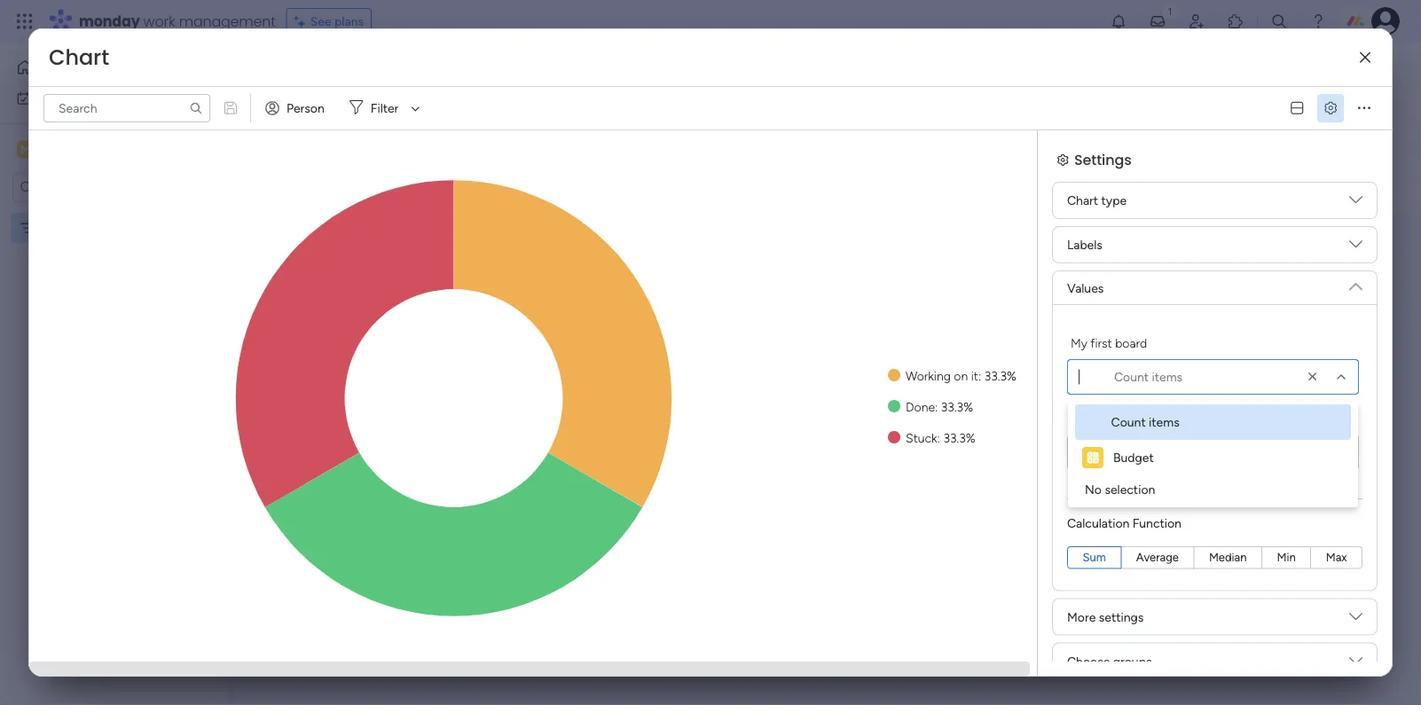 Task type: describe. For each thing, give the bounding box(es) containing it.
my first board for the my first board "field"
[[274, 58, 415, 87]]

search image
[[189, 101, 203, 115]]

calculation function
[[1067, 515, 1182, 530]]

search everything image
[[1270, 12, 1288, 30]]

first inside 'group'
[[1160, 411, 1182, 426]]

my first board for my first board group at the right
[[1071, 335, 1147, 350]]

work for my
[[59, 90, 86, 106]]

calculation
[[1067, 515, 1130, 530]]

stuck
[[906, 430, 937, 445]]

Search field
[[525, 106, 578, 131]]

: for stuck : 33.3%
[[937, 430, 940, 445]]

labels
[[1067, 237, 1102, 252]]

settings
[[1099, 609, 1144, 624]]

chart type
[[1067, 193, 1127, 208]]

sum
[[1083, 550, 1106, 565]]

average
[[1136, 550, 1179, 565]]

subitems of my first board heading
[[1071, 409, 1217, 428]]

project
[[305, 111, 345, 126]]

plans
[[334, 14, 364, 29]]

dapulse dropdown down arrow image for labels
[[1349, 238, 1363, 258]]

my first board group
[[1067, 334, 1359, 395]]

filter button
[[342, 94, 426, 122]]

my inside button
[[39, 90, 56, 106]]

budget
[[1113, 450, 1154, 465]]

dapulse x slim image
[[1360, 51, 1370, 64]]

select product image
[[16, 12, 34, 30]]

dapulse dropdown down arrow image for chart type
[[1349, 193, 1363, 213]]

no inside subitems of my first board 'group'
[[1086, 445, 1103, 460]]

function
[[1133, 515, 1182, 530]]

done : 33.3%
[[906, 399, 973, 414]]

new project button
[[269, 104, 352, 132]]

1 vertical spatial count items
[[1111, 415, 1180, 430]]

more settings
[[1067, 609, 1144, 624]]

2 horizontal spatial chart
[[1067, 193, 1098, 208]]

choose groups
[[1067, 654, 1152, 669]]

see plans button
[[286, 8, 372, 35]]

invite members image
[[1188, 12, 1206, 30]]

of
[[1126, 411, 1138, 426]]

new project
[[276, 111, 345, 126]]

Filter dashboard by text search field
[[43, 94, 210, 122]]

board for my first board group at the right
[[1115, 335, 1147, 350]]

v2 split view image
[[1291, 102, 1303, 115]]

main workspace
[[41, 141, 145, 158]]

first for my first board group at the right
[[1091, 335, 1112, 350]]

workspace image
[[17, 140, 35, 159]]

choose
[[1067, 654, 1110, 669]]

work for monday
[[143, 11, 175, 31]]

items inside my first board group
[[1152, 369, 1183, 385]]

monday work management
[[79, 11, 276, 31]]



Task type: locate. For each thing, give the bounding box(es) containing it.
my work button
[[11, 84, 191, 112]]

0 vertical spatial items
[[1152, 369, 1183, 385]]

type
[[1101, 193, 1127, 208]]

count items
[[1114, 369, 1183, 385], [1111, 415, 1180, 430]]

2 vertical spatial board
[[1185, 411, 1217, 426]]

:
[[978, 368, 981, 383], [935, 399, 938, 414], [937, 430, 940, 445]]

0 vertical spatial dapulse dropdown down arrow image
[[1349, 193, 1363, 213]]

dapulse dropdown down arrow image
[[1349, 193, 1363, 213], [1349, 273, 1363, 293], [1349, 654, 1363, 674]]

2 horizontal spatial first
[[1160, 411, 1182, 426]]

first for the my first board "field"
[[309, 58, 347, 87]]

it
[[971, 368, 978, 383]]

working
[[906, 368, 951, 383]]

work inside button
[[59, 90, 86, 106]]

selection
[[1106, 445, 1156, 460], [1105, 482, 1155, 497]]

2 vertical spatial :
[[937, 430, 940, 445]]

1 vertical spatial :
[[935, 399, 938, 414]]

my down home
[[39, 90, 56, 106]]

my down values
[[1071, 335, 1087, 350]]

arrow down image
[[405, 98, 426, 119]]

home button
[[11, 53, 191, 82]]

home
[[41, 60, 75, 75]]

items up subitems of my first board heading
[[1152, 369, 1183, 385]]

m
[[20, 142, 31, 157]]

see plans
[[310, 14, 364, 29]]

board for the my first board "field"
[[352, 58, 415, 87]]

0 vertical spatial chart
[[49, 43, 109, 72]]

0 vertical spatial 33.3%
[[984, 368, 1016, 383]]

count down my first board heading at the top right
[[1114, 369, 1149, 385]]

values
[[1067, 280, 1104, 295]]

33.3%
[[984, 368, 1016, 383], [941, 399, 973, 414], [943, 430, 975, 445]]

0 horizontal spatial my first board
[[274, 58, 415, 87]]

board inside my first board heading
[[1115, 335, 1147, 350]]

0 horizontal spatial board
[[352, 58, 415, 87]]

first
[[309, 58, 347, 87], [1091, 335, 1112, 350], [1160, 411, 1182, 426]]

subitems of my first board group
[[1067, 409, 1359, 470]]

max
[[1326, 550, 1347, 565]]

2 vertical spatial first
[[1160, 411, 1182, 426]]

no selection
[[1086, 445, 1156, 460], [1085, 482, 1155, 497]]

0 vertical spatial my first board
[[274, 58, 415, 87]]

selection down of
[[1106, 445, 1156, 460]]

33.3% right it
[[984, 368, 1016, 383]]

more dots image
[[1358, 102, 1370, 115]]

help image
[[1309, 12, 1327, 30]]

dapulse dropdown down arrow image
[[1349, 238, 1363, 258], [1349, 610, 1363, 630]]

1 vertical spatial dapulse dropdown down arrow image
[[1349, 273, 1363, 293]]

new
[[276, 111, 302, 126]]

first inside "field"
[[309, 58, 347, 87]]

2 horizontal spatial board
[[1185, 411, 1217, 426]]

1 vertical spatial no selection
[[1085, 482, 1155, 497]]

stuck : 33.3%
[[906, 430, 975, 445]]

first right of
[[1160, 411, 1182, 426]]

my inside group
[[1071, 335, 1087, 350]]

board up filter popup button
[[352, 58, 415, 87]]

monday
[[79, 11, 140, 31]]

my right of
[[1141, 411, 1157, 426]]

1 horizontal spatial first
[[1091, 335, 1112, 350]]

workspace
[[75, 141, 145, 158]]

workspace selection element
[[17, 139, 148, 162]]

no down subitems
[[1086, 445, 1103, 460]]

0 horizontal spatial chart
[[49, 43, 109, 72]]

1 horizontal spatial chart
[[292, 240, 337, 263]]

1 vertical spatial first
[[1091, 335, 1112, 350]]

1 vertical spatial work
[[59, 90, 86, 106]]

items right of
[[1149, 415, 1180, 430]]

selection inside subitems of my first board 'group'
[[1106, 445, 1156, 460]]

0 vertical spatial board
[[352, 58, 415, 87]]

count up budget
[[1111, 415, 1146, 430]]

my inside 'group'
[[1141, 411, 1157, 426]]

: right on
[[978, 368, 981, 383]]

1 dapulse dropdown down arrow image from the top
[[1349, 238, 1363, 258]]

work down home
[[59, 90, 86, 106]]

subitems
[[1071, 411, 1123, 426]]

0 horizontal spatial first
[[309, 58, 347, 87]]

subitems of my first board
[[1071, 411, 1217, 426]]

1 dapulse dropdown down arrow image from the top
[[1349, 193, 1363, 213]]

1 vertical spatial items
[[1149, 415, 1180, 430]]

1 horizontal spatial my first board
[[1071, 335, 1147, 350]]

done
[[906, 399, 935, 414]]

person button
[[258, 94, 335, 122]]

1 vertical spatial count
[[1111, 415, 1146, 430]]

see
[[310, 14, 331, 29]]

working on it : 33.3%
[[906, 368, 1016, 383]]

v2 settings line image
[[1325, 102, 1337, 115]]

count items up subitems of my first board heading
[[1114, 369, 1183, 385]]

my inside "field"
[[274, 58, 304, 87]]

work
[[143, 11, 175, 31], [59, 90, 86, 106]]

option
[[0, 212, 226, 216]]

on
[[954, 368, 968, 383]]

my first board inside group
[[1071, 335, 1147, 350]]

my up person "popup button" at the top of the page
[[274, 58, 304, 87]]

dapulse dropdown down arrow image for more settings
[[1349, 610, 1363, 630]]

0 vertical spatial no
[[1086, 445, 1103, 460]]

count items inside my first board group
[[1114, 369, 1183, 385]]

chart main content
[[235, 215, 1421, 705]]

1 horizontal spatial work
[[143, 11, 175, 31]]

person
[[287, 101, 324, 116]]

0 vertical spatial :
[[978, 368, 981, 383]]

1 horizontal spatial board
[[1115, 335, 1147, 350]]

33.3% for done : 33.3%
[[941, 399, 973, 414]]

None search field
[[43, 94, 210, 122]]

list box
[[0, 209, 226, 483]]

0 vertical spatial count
[[1114, 369, 1149, 385]]

first inside group
[[1091, 335, 1112, 350]]

0 vertical spatial first
[[309, 58, 347, 87]]

: for done : 33.3%
[[935, 399, 938, 414]]

items
[[1152, 369, 1183, 385], [1149, 415, 1180, 430]]

chart inside main content
[[292, 240, 337, 263]]

count items up budget
[[1111, 415, 1180, 430]]

board up of
[[1115, 335, 1147, 350]]

0 vertical spatial dapulse dropdown down arrow image
[[1349, 238, 1363, 258]]

no selection down of
[[1086, 445, 1156, 460]]

my first board
[[274, 58, 415, 87], [1071, 335, 1147, 350]]

my first board heading
[[1071, 334, 1147, 352]]

my
[[274, 58, 304, 87], [39, 90, 56, 106], [1071, 335, 1087, 350], [1141, 411, 1157, 426]]

0 vertical spatial count items
[[1114, 369, 1183, 385]]

Chart field
[[44, 43, 114, 72]]

notifications image
[[1110, 12, 1127, 30]]

: down the done : 33.3%
[[937, 430, 940, 445]]

33.3% down on
[[941, 399, 973, 414]]

33.3% for stuck : 33.3%
[[943, 430, 975, 445]]

0 horizontal spatial work
[[59, 90, 86, 106]]

my first board down values
[[1071, 335, 1147, 350]]

1 vertical spatial my first board
[[1071, 335, 1147, 350]]

3 dapulse dropdown down arrow image from the top
[[1349, 654, 1363, 674]]

My first board field
[[270, 58, 420, 88]]

count inside my first board group
[[1114, 369, 1149, 385]]

median
[[1209, 550, 1247, 565]]

1 vertical spatial board
[[1115, 335, 1147, 350]]

0 vertical spatial no selection
[[1086, 445, 1156, 460]]

work right the monday
[[143, 11, 175, 31]]

no
[[1086, 445, 1103, 460], [1085, 482, 1102, 497]]

count
[[1114, 369, 1149, 385], [1111, 415, 1146, 430]]

john smith image
[[1371, 7, 1400, 35]]

board inside subitems of my first board heading
[[1185, 411, 1217, 426]]

my first board inside "field"
[[274, 58, 415, 87]]

0 vertical spatial selection
[[1106, 445, 1156, 460]]

main
[[41, 141, 72, 158]]

my first board up the project
[[274, 58, 415, 87]]

inbox image
[[1149, 12, 1166, 30]]

groups
[[1113, 654, 1152, 669]]

min
[[1277, 550, 1296, 565]]

1 vertical spatial 33.3%
[[941, 399, 973, 414]]

chart
[[49, 43, 109, 72], [1067, 193, 1098, 208], [292, 240, 337, 263]]

: up stuck : 33.3%
[[935, 399, 938, 414]]

more
[[1067, 609, 1096, 624]]

1 image
[[1162, 1, 1178, 21]]

1 vertical spatial dapulse dropdown down arrow image
[[1349, 610, 1363, 630]]

dapulse dropdown down arrow image for values
[[1349, 273, 1363, 293]]

board down my first board group at the right
[[1185, 411, 1217, 426]]

1 vertical spatial chart
[[1067, 193, 1098, 208]]

board inside the my first board "field"
[[352, 58, 415, 87]]

board
[[352, 58, 415, 87], [1115, 335, 1147, 350], [1185, 411, 1217, 426]]

apps image
[[1227, 12, 1245, 30]]

2 vertical spatial 33.3%
[[943, 430, 975, 445]]

selection down budget
[[1105, 482, 1155, 497]]

filter
[[371, 101, 399, 116]]

settings
[[1074, 149, 1132, 169]]

no up calculation
[[1085, 482, 1102, 497]]

first up 'person'
[[309, 58, 347, 87]]

first down values
[[1091, 335, 1112, 350]]

1 vertical spatial selection
[[1105, 482, 1155, 497]]

no selection up calculation function
[[1085, 482, 1155, 497]]

2 vertical spatial dapulse dropdown down arrow image
[[1349, 654, 1363, 674]]

33.3% down the done : 33.3%
[[943, 430, 975, 445]]

my work
[[39, 90, 86, 106]]

2 dapulse dropdown down arrow image from the top
[[1349, 273, 1363, 293]]

1 vertical spatial no
[[1085, 482, 1102, 497]]

2 vertical spatial chart
[[292, 240, 337, 263]]

management
[[179, 11, 276, 31]]

0 vertical spatial work
[[143, 11, 175, 31]]

2 dapulse dropdown down arrow image from the top
[[1349, 610, 1363, 630]]

dapulse dropdown down arrow image for choose groups
[[1349, 654, 1363, 674]]

no selection inside subitems of my first board 'group'
[[1086, 445, 1156, 460]]



Task type: vqa. For each thing, say whether or not it's contained in the screenshot.
the rightmost Add
no



